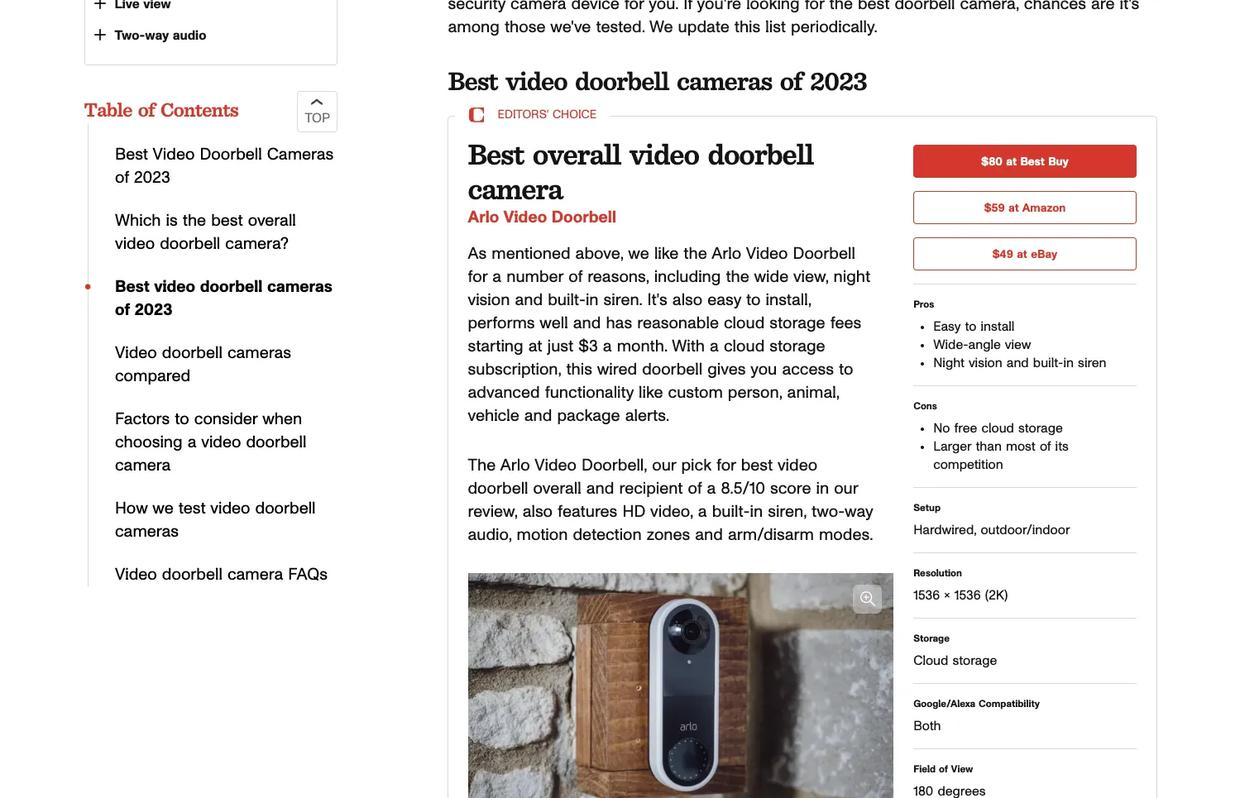 Task type: describe. For each thing, give the bounding box(es) containing it.
in inside the pros easy to install wide-angle view night vision and built-in siren
[[1064, 357, 1074, 370]]

gives
[[708, 362, 746, 378]]

2023 for best video doorbell cameras of 2023 link
[[134, 302, 172, 319]]

cons no free cloud storage larger than most of its competition
[[914, 401, 1069, 472]]

two-way audio
[[115, 29, 206, 42]]

to inside the pros easy to install wide-angle view night vision and built-in siren
[[965, 320, 977, 334]]

ebay
[[1032, 249, 1058, 261]]

storage up access in the right of the page
[[770, 339, 826, 355]]

a right "with"
[[710, 339, 719, 355]]

camera inside "best overall video doorbell camera arlo video doorbell"
[[468, 170, 563, 207]]

including
[[654, 269, 721, 286]]

at for amazon
[[1009, 203, 1020, 214]]

buy
[[1049, 156, 1069, 168]]

wired
[[597, 362, 637, 378]]

the
[[468, 458, 496, 474]]

doorbell inside best video doorbell cameras of 2023
[[200, 279, 262, 295]]

has
[[606, 315, 633, 332]]

above,
[[576, 246, 624, 262]]

features
[[558, 504, 618, 521]]

overall inside "best overall video doorbell camera arlo video doorbell"
[[533, 136, 621, 172]]

it's
[[648, 292, 668, 309]]

1536 x 1536 (2k)
[[914, 589, 1008, 603]]

best video doorbell cameras of 2023 link
[[115, 279, 332, 319]]

2 horizontal spatial the
[[726, 269, 750, 286]]

compared
[[115, 368, 190, 385]]

arlo inside "best overall video doorbell camera arlo video doorbell"
[[468, 209, 499, 226]]

mentioned
[[492, 246, 571, 262]]

way inside the arlo video doorbell, our pick for best video doorbell overall and recipient of a 8.5/10 score in our review, also features hd video, a built-in siren, two-way audio, motion detection zones and arm/disarm modes.
[[845, 504, 874, 521]]

$3
[[579, 339, 598, 355]]

of inside cons no free cloud storage larger than most of its competition
[[1040, 440, 1052, 454]]

best video doorbell cameras of 2023 link
[[115, 147, 333, 186]]

choice
[[553, 109, 597, 121]]

2 1536 from the left
[[955, 589, 981, 603]]

1 horizontal spatial the
[[684, 246, 707, 262]]

the arlo video doorbell, our pick for best video doorbell overall and recipient of a 8.5/10 score in our review, also features hd video, a built-in siren, two-way audio, motion detection zones and arm/disarm modes.
[[468, 458, 874, 544]]

2023 for best video doorbell cameras of 2023 link
[[134, 170, 170, 186]]

hd
[[623, 504, 646, 521]]

video inside the arlo video doorbell, our pick for best video doorbell overall and recipient of a 8.5/10 score in our review, also features hd video, a built-in siren, two-way audio, motion detection zones and arm/disarm modes.
[[535, 458, 577, 474]]

video inside the "as mentioned above, we like the arlo video doorbell for a number of reasons, including the wide view, night vision and built-in siren. it's also easy to install, performs well and has reasonable cloud storage fees starting at just $3 a month. with a cloud storage subscription, this wired doorbell gives you access to advanced functionality like custom person, animal, vehicle and package alerts."
[[746, 246, 788, 262]]

a right video,
[[698, 504, 707, 521]]

$49 at ebay link
[[914, 238, 1137, 271]]

package
[[557, 408, 620, 425]]

8.5/10
[[721, 481, 766, 497]]

built- inside the arlo video doorbell, our pick for best video doorbell overall and recipient of a 8.5/10 score in our review, also features hd video, a built-in siren, two-way audio, motion detection zones and arm/disarm modes.
[[712, 504, 750, 521]]

a down pick on the right of page
[[707, 481, 716, 497]]

top
[[305, 112, 330, 125]]

both
[[914, 720, 942, 733]]

how
[[115, 501, 147, 517]]

cons
[[914, 401, 938, 411]]

cameras inside video doorbell cameras compared
[[227, 345, 291, 362]]

of inside best video doorbell cameras of 2023
[[115, 170, 129, 186]]

best left buy
[[1021, 156, 1045, 168]]

doorbell,
[[582, 458, 647, 474]]

as
[[468, 246, 487, 262]]

of inside best video doorbell cameras of 2023
[[115, 302, 130, 319]]

in inside the "as mentioned above, we like the arlo video doorbell for a number of reasons, including the wide view, night vision and built-in siren. it's also easy to install, performs well and has reasonable cloud storage fees starting at just $3 a month. with a cloud storage subscription, this wired doorbell gives you access to advanced functionality like custom person, animal, vehicle and package alerts."
[[586, 292, 599, 309]]

compatibility
[[979, 699, 1040, 709]]

also inside the arlo video doorbell, our pick for best video doorbell overall and recipient of a 8.5/10 score in our review, also features hd video, a built-in siren, two-way audio, motion detection zones and arm/disarm modes.
[[523, 504, 553, 521]]

doorbell inside the "as mentioned above, we like the arlo video doorbell for a number of reasons, including the wide view, night vision and built-in siren. it's also easy to install, performs well and has reasonable cloud storage fees starting at just $3 a month. with a cloud storage subscription, this wired doorbell gives you access to advanced functionality like custom person, animal, vehicle and package alerts."
[[793, 246, 856, 262]]

$49
[[993, 249, 1014, 261]]

at for best
[[1007, 156, 1017, 168]]

and up features in the left of the page
[[587, 481, 615, 497]]

outdoor/indoor
[[981, 524, 1071, 537]]

animal,
[[788, 385, 840, 401]]

cameras inside how we test video doorbell cameras
[[115, 524, 178, 541]]

detection
[[573, 527, 642, 544]]

for inside the arlo video doorbell, our pick for best video doorbell overall and recipient of a 8.5/10 score in our review, also features hd video, a built-in siren, two-way audio, motion detection zones and arm/disarm modes.
[[717, 458, 736, 474]]

video doorbell cameras compared link
[[115, 345, 291, 385]]

faqs
[[288, 567, 327, 584]]

pros easy to install wide-angle view night vision and built-in siren
[[914, 300, 1107, 370]]

with
[[672, 339, 705, 355]]

factors to consider when choosing a video doorbell camera link
[[115, 411, 306, 474]]

best inside best video doorbell cameras of 2023
[[115, 147, 148, 163]]

video inside "best overall video doorbell camera arlo video doorbell"
[[504, 209, 547, 226]]

0 vertical spatial like
[[655, 246, 679, 262]]

$80
[[982, 156, 1003, 168]]

arlo inside the arlo video doorbell, our pick for best video doorbell overall and recipient of a 8.5/10 score in our review, also features hd video, a built-in siren, two-way audio, motion detection zones and arm/disarm modes.
[[501, 458, 530, 474]]

we inside how we test video doorbell cameras
[[152, 501, 173, 517]]

most
[[1007, 440, 1036, 454]]

camera inside factors to consider when choosing a video doorbell camera
[[115, 458, 170, 474]]

hardwired,
[[914, 524, 977, 537]]

access
[[783, 362, 834, 378]]

you
[[751, 362, 777, 378]]

free
[[955, 422, 978, 435]]

than
[[976, 440, 1002, 454]]

for inside the "as mentioned above, we like the arlo video doorbell for a number of reasons, including the wide view, night vision and built-in siren. it's also easy to install, performs well and has reasonable cloud storage fees starting at just $3 a month. with a cloud storage subscription, this wired doorbell gives you access to advanced functionality like custom person, animal, vehicle and package alerts."
[[468, 269, 488, 286]]

video inside best video doorbell cameras of 2023
[[152, 147, 194, 163]]

doorbell inside how we test video doorbell cameras
[[255, 501, 315, 517]]

motion
[[517, 527, 568, 544]]

view,
[[794, 269, 829, 286]]

video,
[[651, 504, 693, 521]]

$80 at best buy
[[982, 156, 1069, 168]]

siren.
[[604, 292, 643, 309]]

1 vertical spatial cloud
[[724, 339, 765, 355]]

0 vertical spatial 2023
[[810, 65, 867, 97]]

pick
[[682, 458, 712, 474]]

arm/disarm
[[728, 527, 814, 544]]

video inside which is the best overall video doorbell camera?
[[115, 236, 155, 252]]

larger
[[934, 440, 972, 454]]

video doorbell camera faqs
[[115, 567, 327, 584]]

and right zones
[[696, 527, 723, 544]]

choosing
[[115, 435, 182, 451]]

in down 8.5/10
[[750, 504, 763, 521]]

reasonable
[[638, 315, 719, 332]]

and inside the pros easy to install wide-angle view night vision and built-in siren
[[1007, 357, 1029, 370]]

at for ebay
[[1017, 249, 1028, 261]]

overall inside which is the best overall video doorbell camera?
[[248, 213, 296, 229]]

advanced
[[468, 385, 540, 401]]

install
[[981, 320, 1015, 334]]

how we test video doorbell cameras link
[[115, 501, 315, 541]]

which
[[115, 213, 161, 229]]

two-
[[812, 504, 845, 521]]

modes.
[[819, 527, 874, 544]]

built- inside the "as mentioned above, we like the arlo video doorbell for a number of reasons, including the wide view, night vision and built-in siren. it's also easy to install, performs well and has reasonable cloud storage fees starting at just $3 a month. with a cloud storage subscription, this wired doorbell gives you access to advanced functionality like custom person, animal, vehicle and package alerts."
[[548, 292, 586, 309]]

$59
[[985, 203, 1005, 214]]

doorbell inside best video doorbell cameras of 2023
[[199, 147, 262, 163]]

score
[[771, 481, 812, 497]]

we inside the "as mentioned above, we like the arlo video doorbell for a number of reasons, including the wide view, night vision and built-in siren. it's also easy to install, performs well and has reasonable cloud storage fees starting at just $3 a month. with a cloud storage subscription, this wired doorbell gives you access to advanced functionality like custom person, animal, vehicle and package alerts."
[[629, 246, 650, 262]]

how we test video doorbell cameras
[[115, 501, 315, 541]]

a inside factors to consider when choosing a video doorbell camera
[[187, 435, 196, 451]]

table
[[84, 98, 132, 122]]

and up $3
[[573, 315, 601, 332]]



Task type: locate. For each thing, give the bounding box(es) containing it.
1 vertical spatial best
[[741, 458, 773, 474]]

best
[[448, 65, 498, 97], [468, 136, 524, 172], [115, 147, 148, 163], [1021, 156, 1045, 168], [115, 279, 149, 295]]

the up easy
[[726, 269, 750, 286]]

0 vertical spatial doorbell
[[199, 147, 262, 163]]

in left the siren
[[1064, 357, 1074, 370]]

arlo up including
[[712, 246, 742, 262]]

0 vertical spatial for
[[468, 269, 488, 286]]

0 horizontal spatial also
[[523, 504, 553, 521]]

setup
[[914, 503, 941, 513]]

like up alerts. on the right
[[639, 385, 663, 401]]

also inside the "as mentioned above, we like the arlo video doorbell for a number of reasons, including the wide view, night vision and built-in siren. it's also easy to install, performs well and has reasonable cloud storage fees starting at just $3 a month. with a cloud storage subscription, this wired doorbell gives you access to advanced functionality like custom person, animal, vehicle and package alerts."
[[673, 292, 703, 309]]

easy
[[708, 292, 742, 309]]

180 degrees
[[914, 786, 986, 799]]

1 horizontal spatial we
[[629, 246, 650, 262]]

1 horizontal spatial built-
[[712, 504, 750, 521]]

also down including
[[673, 292, 703, 309]]

2 horizontal spatial built-
[[1034, 357, 1064, 370]]

in left siren.
[[586, 292, 599, 309]]

0 vertical spatial cloud
[[724, 315, 765, 332]]

video inside "best overall video doorbell camera arlo video doorbell"
[[630, 136, 699, 172]]

1 horizontal spatial camera
[[227, 567, 283, 584]]

arlo up as
[[468, 209, 499, 226]]

its
[[1056, 440, 1069, 454]]

doorbell inside which is the best overall video doorbell camera?
[[160, 236, 220, 252]]

way left audio
[[145, 29, 169, 42]]

0 vertical spatial camera
[[468, 170, 563, 207]]

arlo inside the "as mentioned above, we like the arlo video doorbell for a number of reasons, including the wide view, night vision and built-in siren. it's also easy to install, performs well and has reasonable cloud storage fees starting at just $3 a month. with a cloud storage subscription, this wired doorbell gives you access to advanced functionality like custom person, animal, vehicle and package alerts."
[[712, 246, 742, 262]]

cloud inside cons no free cloud storage larger than most of its competition
[[982, 422, 1015, 435]]

audio,
[[468, 527, 512, 544]]

built- up well
[[548, 292, 586, 309]]

storage
[[770, 315, 826, 332], [770, 339, 826, 355], [1019, 422, 1064, 435], [953, 655, 998, 668]]

1 horizontal spatial also
[[673, 292, 703, 309]]

cloud down easy
[[724, 315, 765, 332]]

2 vertical spatial the
[[726, 269, 750, 286]]

2 horizontal spatial camera
[[468, 170, 563, 207]]

0 vertical spatial arlo
[[468, 209, 499, 226]]

0 horizontal spatial camera
[[115, 458, 170, 474]]

1 vertical spatial camera
[[115, 458, 170, 474]]

0 vertical spatial we
[[629, 246, 650, 262]]

overall up 'camera?'
[[248, 213, 296, 229]]

best inside the arlo video doorbell, our pick for best video doorbell overall and recipient of a 8.5/10 score in our review, also features hd video, a built-in siren, two-way audio, motion detection zones and arm/disarm modes.
[[741, 458, 773, 474]]

cloud storage
[[914, 655, 998, 668]]

to right the factors on the left bottom
[[174, 411, 189, 428]]

starting
[[468, 339, 524, 355]]

0 horizontal spatial built-
[[548, 292, 586, 309]]

as mentioned above, we like the arlo video doorbell for a number of reasons, including the wide view, night vision and built-in siren. it's also easy to install, performs well and has reasonable cloud storage fees starting at just $3 a month. with a cloud storage subscription, this wired doorbell gives you access to advanced functionality like custom person, animal, vehicle and package alerts.
[[468, 246, 871, 425]]

person,
[[728, 385, 783, 401]]

0 horizontal spatial the
[[182, 213, 206, 229]]

1 vertical spatial arlo
[[712, 246, 742, 262]]

editors'
[[498, 109, 549, 121]]

vision up "performs"
[[468, 292, 510, 309]]

best up "editors'"
[[448, 65, 498, 97]]

at left 'just'
[[529, 339, 543, 355]]

built-
[[548, 292, 586, 309], [1034, 357, 1064, 370], [712, 504, 750, 521]]

and down advanced
[[525, 408, 552, 425]]

we up reasons,
[[629, 246, 650, 262]]

1 vertical spatial built-
[[1034, 357, 1064, 370]]

for down as
[[468, 269, 488, 286]]

night
[[834, 269, 871, 286]]

built- left the siren
[[1034, 357, 1064, 370]]

factors to consider when choosing a video doorbell camera
[[115, 411, 306, 474]]

doorbell inside "best overall video doorbell camera arlo video doorbell"
[[552, 209, 617, 226]]

just
[[548, 339, 574, 355]]

doorbell down contents
[[199, 147, 262, 163]]

amazon
[[1023, 203, 1066, 214]]

best down table
[[115, 147, 148, 163]]

video inside factors to consider when choosing a video doorbell camera
[[201, 435, 241, 451]]

1 vertical spatial our
[[834, 481, 859, 497]]

1 vertical spatial overall
[[248, 213, 296, 229]]

a
[[493, 269, 502, 286], [603, 339, 612, 355], [710, 339, 719, 355], [187, 435, 196, 451], [707, 481, 716, 497], [698, 504, 707, 521]]

reasons,
[[588, 269, 649, 286]]

built- inside the pros easy to install wide-angle view night vision and built-in siren
[[1034, 357, 1064, 370]]

(2k)
[[986, 589, 1008, 603]]

1 horizontal spatial for
[[717, 458, 736, 474]]

cloud
[[914, 655, 949, 668]]

at right $59
[[1009, 203, 1020, 214]]

the up including
[[684, 246, 707, 262]]

2 vertical spatial 2023
[[134, 302, 172, 319]]

contents
[[161, 98, 238, 122]]

the
[[182, 213, 206, 229], [684, 246, 707, 262], [726, 269, 750, 286]]

1 horizontal spatial best video doorbell cameras of 2023
[[448, 65, 867, 97]]

in up two- at the right
[[817, 481, 829, 497]]

our up two- at the right
[[834, 481, 859, 497]]

video doorbell cameras compared
[[115, 345, 291, 385]]

1 vertical spatial the
[[684, 246, 707, 262]]

wide
[[754, 269, 789, 286]]

audio
[[173, 29, 206, 42]]

best overall video doorbell camera arlo video doorbell
[[468, 136, 814, 226]]

a right $3
[[603, 339, 612, 355]]

zones
[[647, 527, 691, 544]]

install,
[[766, 292, 812, 309]]

video down how on the bottom left of the page
[[115, 567, 157, 584]]

factors
[[115, 411, 169, 428]]

video inside how we test video doorbell cameras
[[210, 501, 250, 517]]

of inside the "as mentioned above, we like the arlo video doorbell for a number of reasons, including the wide view, night vision and built-in siren. it's also easy to install, performs well and has reasonable cloud storage fees starting at just $3 a month. with a cloud storage subscription, this wired doorbell gives you access to advanced functionality like custom person, animal, vehicle and package alerts."
[[569, 269, 583, 286]]

0 vertical spatial the
[[182, 213, 206, 229]]

video up features in the left of the page
[[535, 458, 577, 474]]

0 vertical spatial also
[[673, 292, 703, 309]]

we
[[629, 246, 650, 262], [152, 501, 173, 517]]

storage inside cons no free cloud storage larger than most of its competition
[[1019, 422, 1064, 435]]

0 vertical spatial best video doorbell cameras of 2023
[[448, 65, 867, 97]]

0 vertical spatial vision
[[468, 292, 510, 309]]

at right $80
[[1007, 156, 1017, 168]]

way up modes.
[[845, 504, 874, 521]]

field of view
[[914, 765, 974, 775]]

our up recipient
[[652, 458, 677, 474]]

best video doorbell cameras of 2023
[[115, 147, 333, 186]]

siren,
[[768, 504, 807, 521]]

0 vertical spatial way
[[145, 29, 169, 42]]

vision inside the "as mentioned above, we like the arlo video doorbell for a number of reasons, including the wide view, night vision and built-in siren. it's also easy to install, performs well and has reasonable cloud storage fees starting at just $3 a month. with a cloud storage subscription, this wired doorbell gives you access to advanced functionality like custom person, animal, vehicle and package alerts."
[[468, 292, 510, 309]]

cloud
[[724, 315, 765, 332], [724, 339, 765, 355], [982, 422, 1015, 435]]

of inside the arlo video doorbell, our pick for best video doorbell overall and recipient of a 8.5/10 score in our review, also features hd video, a built-in siren, two-way audio, motion detection zones and arm/disarm modes.
[[688, 481, 702, 497]]

arlo right the
[[501, 458, 530, 474]]

0 horizontal spatial best video doorbell cameras of 2023
[[115, 279, 332, 319]]

built- down 8.5/10
[[712, 504, 750, 521]]

two-
[[115, 29, 145, 42]]

1 vertical spatial for
[[717, 458, 736, 474]]

to right access in the right of the page
[[839, 362, 854, 378]]

1 vertical spatial best video doorbell cameras of 2023
[[115, 279, 332, 319]]

a down consider
[[187, 435, 196, 451]]

doorbell
[[575, 65, 669, 97], [708, 136, 814, 172], [160, 236, 220, 252], [200, 279, 262, 295], [162, 345, 222, 362], [642, 362, 703, 378], [246, 435, 306, 451], [468, 481, 529, 497], [255, 501, 315, 517], [162, 567, 222, 584]]

0 horizontal spatial doorbell
[[199, 147, 262, 163]]

to
[[747, 292, 761, 309], [965, 320, 977, 334], [839, 362, 854, 378], [174, 411, 189, 428]]

doorbell up above,
[[552, 209, 617, 226]]

performs
[[468, 315, 535, 332]]

camera
[[468, 170, 563, 207], [115, 458, 170, 474], [227, 567, 283, 584]]

overall down choice
[[533, 136, 621, 172]]

also up motion on the left bottom of the page
[[523, 504, 553, 521]]

overall inside the arlo video doorbell, our pick for best video doorbell overall and recipient of a 8.5/10 score in our review, also features hd video, a built-in siren, two-way audio, motion detection zones and arm/disarm modes.
[[534, 481, 582, 497]]

0 horizontal spatial best
[[211, 213, 243, 229]]

also
[[673, 292, 703, 309], [523, 504, 553, 521]]

doorbell inside video doorbell cameras compared
[[162, 345, 222, 362]]

best up 'camera?'
[[211, 213, 243, 229]]

1 horizontal spatial arlo
[[501, 458, 530, 474]]

2 vertical spatial camera
[[227, 567, 283, 584]]

1 vertical spatial 2023
[[134, 170, 170, 186]]

vision down angle
[[969, 357, 1003, 370]]

for
[[468, 269, 488, 286], [717, 458, 736, 474]]

best inside "best overall video doorbell camera arlo video doorbell"
[[468, 136, 524, 172]]

fees
[[831, 315, 862, 332]]

doorbell inside the arlo video doorbell, our pick for best video doorbell overall and recipient of a 8.5/10 score in our review, also features hd video, a built-in siren, two-way audio, motion detection zones and arm/disarm modes.
[[468, 481, 529, 497]]

subscription,
[[468, 362, 562, 378]]

2 horizontal spatial arlo
[[712, 246, 742, 262]]

1 horizontal spatial our
[[834, 481, 859, 497]]

video inside video doorbell cameras compared
[[115, 345, 157, 362]]

consider
[[194, 411, 257, 428]]

0 horizontal spatial for
[[468, 269, 488, 286]]

1 horizontal spatial vision
[[969, 357, 1003, 370]]

video up the 'mentioned'
[[504, 209, 547, 226]]

at right "$49"
[[1017, 249, 1028, 261]]

0 horizontal spatial arlo
[[468, 209, 499, 226]]

1 vertical spatial also
[[523, 504, 553, 521]]

wide-
[[934, 339, 969, 352]]

at inside the "as mentioned above, we like the arlo video doorbell for a number of reasons, including the wide view, night vision and built-in siren. it's also easy to install, performs well and has reasonable cloud storage fees starting at just $3 a month. with a cloud storage subscription, this wired doorbell gives you access to advanced functionality like custom person, animal, vehicle and package alerts."
[[529, 339, 543, 355]]

number
[[507, 269, 564, 286]]

0 horizontal spatial our
[[652, 458, 677, 474]]

the inside which is the best overall video doorbell camera?
[[182, 213, 206, 229]]

video
[[152, 147, 194, 163], [504, 209, 547, 226], [746, 246, 788, 262], [115, 345, 157, 362], [535, 458, 577, 474], [115, 567, 157, 584]]

vision
[[468, 292, 510, 309], [969, 357, 1003, 370]]

best up 8.5/10
[[741, 458, 773, 474]]

doorbell inside "best overall video doorbell camera arlo video doorbell"
[[708, 136, 814, 172]]

camera up the 'mentioned'
[[468, 170, 563, 207]]

doorbell inside factors to consider when choosing a video doorbell camera
[[246, 435, 306, 451]]

storage up google/alexa compatibility
[[953, 655, 998, 668]]

vision inside the pros easy to install wide-angle view night vision and built-in siren
[[969, 357, 1003, 370]]

0 vertical spatial best
[[211, 213, 243, 229]]

test
[[178, 501, 205, 517]]

1536 right x
[[955, 589, 981, 603]]

night
[[934, 357, 965, 370]]

x
[[945, 589, 951, 603]]

angle
[[969, 339, 1001, 352]]

0 horizontal spatial 1536
[[914, 589, 940, 603]]

video inside the arlo video doorbell, our pick for best video doorbell overall and recipient of a 8.5/10 score in our review, also features hd video, a built-in siren, two-way audio, motion detection zones and arm/disarm modes.
[[778, 458, 818, 474]]

way inside button
[[145, 29, 169, 42]]

camera left the faqs
[[227, 567, 283, 584]]

and down the number
[[515, 292, 543, 309]]

hardwired, outdoor/indoor
[[914, 524, 1071, 537]]

0 vertical spatial overall
[[533, 136, 621, 172]]

to right easy
[[747, 292, 761, 309]]

custom
[[668, 385, 723, 401]]

recipient
[[620, 481, 683, 497]]

storage down install,
[[770, 315, 826, 332]]

0 horizontal spatial we
[[152, 501, 173, 517]]

1 vertical spatial doorbell
[[552, 209, 617, 226]]

to up angle
[[965, 320, 977, 334]]

best down which
[[115, 279, 149, 295]]

$49 at ebay
[[993, 249, 1058, 261]]

video down table of contents at left
[[152, 147, 194, 163]]

1 horizontal spatial way
[[845, 504, 874, 521]]

best inside which is the best overall video doorbell camera?
[[211, 213, 243, 229]]

competition
[[934, 459, 1004, 472]]

google/alexa
[[914, 699, 976, 709]]

doorbell inside the "as mentioned above, we like the arlo video doorbell for a number of reasons, including the wide view, night vision and built-in siren. it's also easy to install, performs well and has reasonable cloud storage fees starting at just $3 a month. with a cloud storage subscription, this wired doorbell gives you access to advanced functionality like custom person, animal, vehicle and package alerts."
[[642, 362, 703, 378]]

which is the best overall video doorbell camera? link
[[115, 213, 296, 252]]

cameras
[[267, 147, 333, 163]]

cloud up gives
[[724, 339, 765, 355]]

0 horizontal spatial vision
[[468, 292, 510, 309]]

1 horizontal spatial 1536
[[955, 589, 981, 603]]

when
[[262, 411, 302, 428]]

2 vertical spatial overall
[[534, 481, 582, 497]]

1 1536 from the left
[[914, 589, 940, 603]]

for up 8.5/10
[[717, 458, 736, 474]]

arlo video doorbell image
[[468, 574, 894, 799]]

0 vertical spatial built-
[[548, 292, 586, 309]]

editors' choice
[[498, 109, 597, 121]]

2 vertical spatial cloud
[[982, 422, 1015, 435]]

like up including
[[655, 246, 679, 262]]

0 vertical spatial our
[[652, 458, 677, 474]]

1 horizontal spatial best
[[741, 458, 773, 474]]

google/alexa compatibility
[[914, 699, 1040, 709]]

2 vertical spatial arlo
[[501, 458, 530, 474]]

$59 at amazon
[[985, 203, 1066, 214]]

to inside factors to consider when choosing a video doorbell camera
[[174, 411, 189, 428]]

video up the wide
[[746, 246, 788, 262]]

2 vertical spatial built-
[[712, 504, 750, 521]]

month.
[[617, 339, 668, 355]]

1 horizontal spatial doorbell
[[552, 209, 617, 226]]

a left the number
[[493, 269, 502, 286]]

overall up features in the left of the page
[[534, 481, 582, 497]]

cameras
[[677, 65, 772, 97], [267, 279, 332, 295], [227, 345, 291, 362], [115, 524, 178, 541]]

$80 at best buy link
[[914, 145, 1137, 178]]

doorbell up view,
[[793, 246, 856, 262]]

best down "editors'"
[[468, 136, 524, 172]]

this
[[567, 362, 593, 378]]

camera down choosing
[[115, 458, 170, 474]]

1 vertical spatial way
[[845, 504, 874, 521]]

which is the best overall video doorbell camera?
[[115, 213, 296, 252]]

video up compared
[[115, 345, 157, 362]]

1536 left x
[[914, 589, 940, 603]]

1 vertical spatial we
[[152, 501, 173, 517]]

vehicle
[[468, 408, 520, 425]]

the right is
[[182, 213, 206, 229]]

1 vertical spatial like
[[639, 385, 663, 401]]

1 vertical spatial vision
[[969, 357, 1003, 370]]

2 vertical spatial doorbell
[[793, 246, 856, 262]]

2 horizontal spatial doorbell
[[793, 246, 856, 262]]

0 horizontal spatial way
[[145, 29, 169, 42]]

review,
[[468, 504, 518, 521]]

storage up most
[[1019, 422, 1064, 435]]

video inside best video doorbell cameras of 2023
[[154, 279, 195, 295]]

alerts.
[[625, 408, 670, 425]]

camera?
[[225, 236, 288, 252]]

2023 inside best video doorbell cameras of 2023
[[134, 170, 170, 186]]

storage
[[914, 634, 950, 644]]

and down view
[[1007, 357, 1029, 370]]

cloud up than
[[982, 422, 1015, 435]]

we left test
[[152, 501, 173, 517]]



Task type: vqa. For each thing, say whether or not it's contained in the screenshot.
HAS
yes



